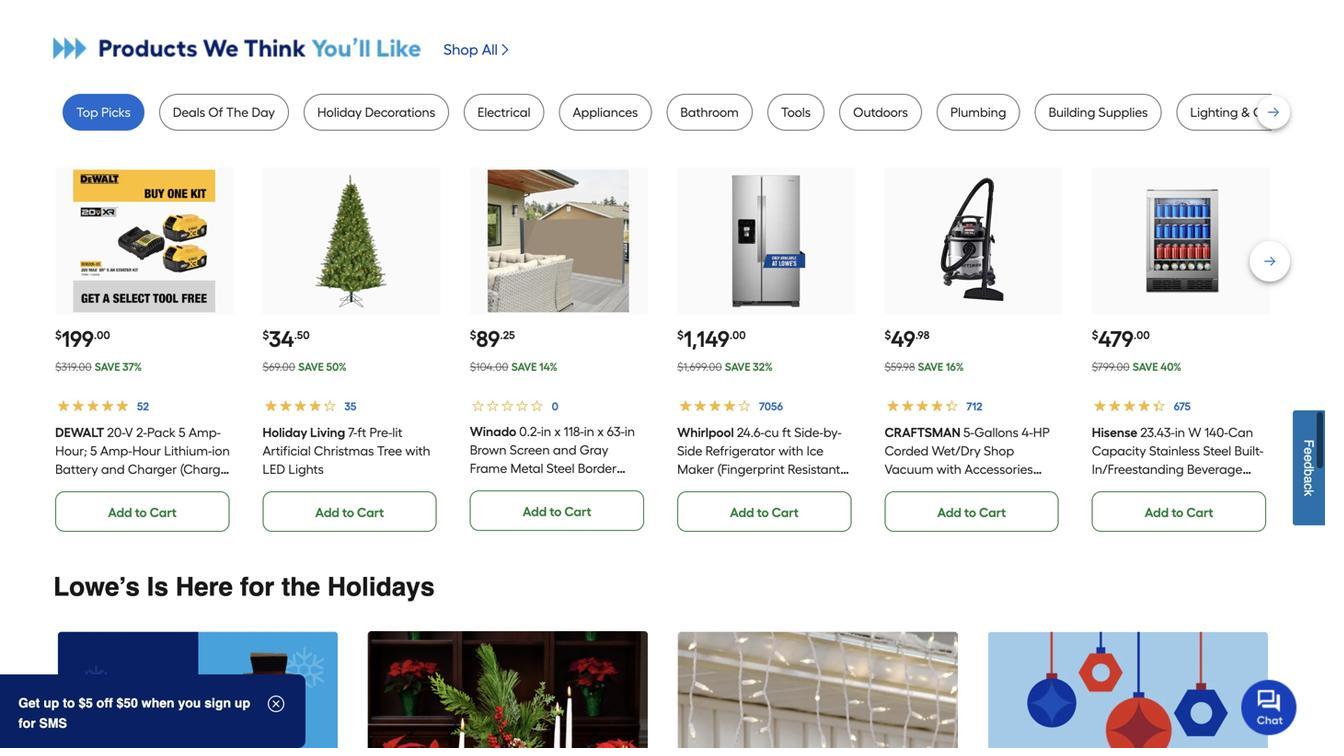 Task type: vqa. For each thing, say whether or not it's contained in the screenshot.


Task type: locate. For each thing, give the bounding box(es) containing it.
add down 5-gallons 4-hp corded wet/dry shop vacuum with accessories included
[[938, 505, 962, 521]]

save inside 49 list item
[[918, 360, 944, 374]]

$ left .25 on the left of the page
[[470, 329, 476, 342]]

0 vertical spatial and
[[553, 442, 577, 458]]

1 vertical spatial holiday
[[263, 425, 307, 441]]

$ up '$1,699.00'
[[677, 329, 684, 342]]

e up b
[[1302, 455, 1317, 462]]

save
[[95, 360, 120, 374], [298, 360, 324, 374], [512, 360, 537, 374], [725, 360, 751, 374], [918, 360, 944, 374], [1133, 360, 1158, 374]]

with inside 23.43-in w 140-can capacity stainless steel built- in/freestanding beverage refrigerator with glass door
[[1165, 480, 1190, 496]]

2 e from the top
[[1302, 455, 1317, 462]]

.00 inside $ 479 .00
[[1134, 329, 1150, 342]]

0 vertical spatial stainless
[[1150, 443, 1200, 459]]

0 horizontal spatial stainless
[[677, 480, 728, 496]]

0 horizontal spatial up
[[43, 696, 59, 711]]

x left 63-
[[598, 424, 604, 440]]

5 save from the left
[[918, 360, 944, 374]]

k
[[1302, 490, 1317, 496]]

2 horizontal spatial .00
[[1134, 329, 1150, 342]]

1 vertical spatial refrigerator
[[1092, 480, 1162, 496]]

sign
[[205, 696, 231, 711]]

glass
[[1193, 480, 1226, 496]]

to down 23.43-in w 140-can capacity stainless steel built- in/freestanding beverage refrigerator with glass door
[[1172, 505, 1184, 521]]

.00 for 479
[[1134, 329, 1150, 342]]

add to cart link for 49
[[885, 492, 1059, 532]]

here
[[176, 573, 233, 602]]

ft
[[358, 425, 367, 441], [782, 425, 791, 441]]

save inside 34 list item
[[298, 360, 324, 374]]

chat invite button image
[[1242, 679, 1298, 736]]

v
[[125, 425, 133, 441]]

add inside 199 list item
[[108, 505, 132, 521]]

add to cart link inside 49 list item
[[885, 492, 1059, 532]]

save inside 479 list item
[[1133, 360, 1158, 374]]

tools
[[781, 105, 811, 120]]

in inside 23.43-in w 140-can capacity stainless steel built- in/freestanding beverage refrigerator with glass door
[[1175, 425, 1186, 441]]

save inside 199 list item
[[95, 360, 120, 374]]

$ for 34
[[263, 329, 269, 342]]

with inside 7-ft pre-lit artificial christmas tree with led lights
[[405, 443, 430, 459]]

to inside 479 list item
[[1172, 505, 1184, 521]]

with inside 5-gallons 4-hp corded wet/dry shop vacuum with accessories included
[[937, 462, 962, 477]]

1 horizontal spatial stainless
[[1150, 443, 1200, 459]]

a yellow and gray step ladder, a lighted snowman stocking holder and a green extension cord. image
[[57, 632, 338, 748]]

save left 16%
[[918, 360, 944, 374]]

holiday up "artificial"
[[263, 425, 307, 441]]

0 vertical spatial holiday
[[317, 105, 362, 120]]

holiday
[[317, 105, 362, 120], [263, 425, 307, 441]]

0 horizontal spatial for
[[18, 716, 36, 731]]

add to cart link for 479
[[1092, 492, 1267, 532]]

corded
[[885, 443, 929, 459]]

1 vertical spatial amp-
[[100, 443, 132, 459]]

cart down glass
[[1187, 505, 1214, 521]]

and
[[553, 442, 577, 458], [101, 462, 125, 477]]

and down 118-
[[553, 442, 577, 458]]

20-
[[107, 425, 125, 441]]

add to cart link down (fingerprint
[[677, 492, 852, 532]]

shop
[[444, 41, 478, 58], [984, 443, 1015, 459]]

and inside 20-v 2-pack 5 amp- hour; 5 amp-hour lithium-ion battery and charger (charger included)
[[101, 462, 125, 477]]

0 horizontal spatial .00
[[94, 329, 110, 342]]

cart for 1,149
[[772, 505, 799, 521]]

appliances
[[573, 105, 638, 120]]

up right the sign
[[235, 696, 250, 711]]

cart inside 49 list item
[[979, 505, 1006, 521]]

a holiday table with plates on chargers, gold candlesticks, a vase with greenery and poinsettias. image
[[367, 632, 648, 748]]

add for 479
[[1145, 505, 1169, 521]]

add for 49
[[938, 505, 962, 521]]

0 vertical spatial refrigerator
[[706, 443, 776, 459]]

2 .00 from the left
[[730, 329, 746, 342]]

add down steel)
[[730, 505, 754, 521]]

1 vertical spatial shop
[[984, 443, 1015, 459]]

$ inside $ 199 .00
[[55, 329, 62, 342]]

save inside the 89 list item
[[512, 360, 537, 374]]

0 horizontal spatial ft
[[358, 425, 367, 441]]

steel
[[1204, 443, 1232, 459], [547, 461, 575, 476]]

cart inside 199 list item
[[150, 505, 177, 521]]

2 ft from the left
[[782, 425, 791, 441]]

x left 118-
[[554, 424, 561, 440]]

a
[[1302, 476, 1317, 483]]

steel right metal
[[547, 461, 575, 476]]

save left "50%" on the top left of page
[[298, 360, 324, 374]]

1 ft from the left
[[358, 425, 367, 441]]

in
[[541, 424, 551, 440], [584, 424, 594, 440], [625, 424, 635, 440], [1175, 425, 1186, 441]]

cart down accessories at the bottom right of the page
[[979, 505, 1006, 521]]

to down 7-ft pre-lit artificial christmas tree with led lights
[[342, 505, 354, 521]]

charger
[[128, 462, 177, 477]]

5
[[179, 425, 186, 441], [90, 443, 97, 459]]

1 vertical spatial and
[[101, 462, 125, 477]]

1 horizontal spatial ft
[[782, 425, 791, 441]]

refrigerator inside 23.43-in w 140-can capacity stainless steel built- in/freestanding beverage refrigerator with glass door
[[1092, 480, 1162, 496]]

to inside the 89 list item
[[550, 504, 562, 520]]

cart for 89
[[565, 504, 592, 520]]

add to cart link down lights
[[263, 492, 437, 532]]

with down wet/dry
[[937, 462, 962, 477]]

all
[[482, 41, 498, 58]]

1 .00 from the left
[[94, 329, 110, 342]]

winado 0.2-in x 118-in x 63-in brown screen and gray frame metal steel border fencing image
[[488, 170, 630, 312]]

gallons
[[975, 425, 1019, 441]]

4 $ from the left
[[677, 329, 684, 342]]

add down metal
[[523, 504, 547, 520]]

and up "included)"
[[101, 462, 125, 477]]

add to cart down glass
[[1145, 505, 1214, 521]]

e
[[1302, 448, 1317, 455], [1302, 455, 1317, 462]]

199 list item
[[55, 168, 233, 532]]

fans
[[1297, 105, 1325, 120]]

1 $ from the left
[[55, 329, 62, 342]]

holiday inside 34 list item
[[263, 425, 307, 441]]

0 vertical spatial amp-
[[189, 425, 221, 441]]

3 $ from the left
[[470, 329, 476, 342]]

add down lights
[[315, 505, 340, 521]]

0 horizontal spatial shop
[[444, 41, 478, 58]]

amp- down 20-
[[100, 443, 132, 459]]

add to cart inside 199 list item
[[108, 505, 177, 521]]

$ up $319.00
[[55, 329, 62, 342]]

1 horizontal spatial .00
[[730, 329, 746, 342]]

e up d
[[1302, 448, 1317, 455]]

1 horizontal spatial steel
[[1204, 443, 1232, 459]]

$ 34 .50
[[263, 326, 310, 353]]

&
[[1242, 105, 1251, 120]]

.00 for 1,149
[[730, 329, 746, 342]]

holiday left decorations
[[317, 105, 362, 120]]

for left the
[[240, 573, 274, 602]]

built-
[[1235, 443, 1264, 459]]

63-
[[607, 424, 625, 440]]

.00 inside $ 1,149 .00
[[730, 329, 746, 342]]

cart inside 1,149 list item
[[772, 505, 799, 521]]

add to cart inside 34 list item
[[315, 505, 384, 521]]

1 horizontal spatial for
[[240, 573, 274, 602]]

$ inside $ 49 .98
[[885, 329, 891, 342]]

to for 479
[[1172, 505, 1184, 521]]

$ up $59.98
[[885, 329, 891, 342]]

w
[[1189, 425, 1202, 441]]

get up to $5 off $50 when you sign up for sms
[[18, 696, 250, 731]]

add for 1,149
[[730, 505, 754, 521]]

cart down resistant at the right bottom of the page
[[772, 505, 799, 521]]

0 vertical spatial shop
[[444, 41, 478, 58]]

add down "included)"
[[108, 505, 132, 521]]

shop up accessories at the bottom right of the page
[[984, 443, 1015, 459]]

.00
[[94, 329, 110, 342], [730, 329, 746, 342], [1134, 329, 1150, 342]]

2 $ from the left
[[263, 329, 269, 342]]

5 right hour;
[[90, 443, 97, 459]]

cart down tree
[[357, 505, 384, 521]]

to down accessories at the bottom right of the page
[[965, 505, 977, 521]]

save for 1,149
[[725, 360, 751, 374]]

5 $ from the left
[[885, 329, 891, 342]]

1 horizontal spatial refrigerator
[[1092, 480, 1162, 496]]

34
[[269, 326, 294, 353]]

save for 89
[[512, 360, 537, 374]]

0 vertical spatial steel
[[1204, 443, 1232, 459]]

add to cart link inside 34 list item
[[263, 492, 437, 532]]

add to cart link inside 1,149 list item
[[677, 492, 852, 532]]

add to cart link down charger
[[55, 492, 230, 532]]

stainless down 23.43-
[[1150, 443, 1200, 459]]

save for 49
[[918, 360, 944, 374]]

to for 34
[[342, 505, 354, 521]]

6 $ from the left
[[1092, 329, 1099, 342]]

1 e from the top
[[1302, 448, 1317, 455]]

$ inside $ 34 .50
[[263, 329, 269, 342]]

add to cart inside the 89 list item
[[523, 504, 592, 520]]

1 horizontal spatial shop
[[984, 443, 1015, 459]]

of
[[208, 105, 223, 120]]

cart for 49
[[979, 505, 1006, 521]]

with left glass
[[1165, 480, 1190, 496]]

to down charger
[[135, 505, 147, 521]]

0 horizontal spatial refrigerator
[[706, 443, 776, 459]]

amp-
[[189, 425, 221, 441], [100, 443, 132, 459]]

$ inside $ 89 .25
[[470, 329, 476, 342]]

with right tree
[[405, 443, 430, 459]]

when
[[142, 696, 175, 711]]

1 x from the left
[[554, 424, 561, 440]]

add to cart inside 479 list item
[[1145, 505, 1214, 521]]

amp- up ion
[[189, 425, 221, 441]]

0 horizontal spatial and
[[101, 462, 125, 477]]

5 up lithium-
[[179, 425, 186, 441]]

1 vertical spatial for
[[18, 716, 36, 731]]

add inside 49 list item
[[938, 505, 962, 521]]

1 horizontal spatial x
[[598, 424, 604, 440]]

1 vertical spatial stainless
[[677, 480, 728, 496]]

.00 up $1,699.00 save 32%
[[730, 329, 746, 342]]

add to cart down steel)
[[730, 505, 799, 521]]

0 horizontal spatial 5
[[90, 443, 97, 459]]

with inside 24.6-cu ft side-by- side refrigerator with ice maker (fingerprint resistant stainless steel)
[[779, 443, 804, 459]]

add to cart down charger
[[108, 505, 177, 521]]

1 horizontal spatial and
[[553, 442, 577, 458]]

for inside get up to $5 off $50 when you sign up for sms
[[18, 716, 36, 731]]

add to cart down accessories at the bottom right of the page
[[938, 505, 1006, 521]]

0 horizontal spatial steel
[[547, 461, 575, 476]]

cart inside the 89 list item
[[565, 504, 592, 520]]

screen
[[510, 442, 550, 458]]

3 .00 from the left
[[1134, 329, 1150, 342]]

whirlpool 24.6-cu ft side-by-side refrigerator with ice maker (fingerprint resistant stainless steel) image
[[695, 170, 838, 312]]

top picks
[[76, 105, 131, 120]]

ft inside 7-ft pre-lit artificial christmas tree with led lights
[[358, 425, 367, 441]]

add to cart down lights
[[315, 505, 384, 521]]

5-gallons 4-hp corded wet/dry shop vacuum with accessories included
[[885, 425, 1050, 496]]

picks
[[101, 105, 131, 120]]

to inside 34 list item
[[342, 505, 354, 521]]

cart down border at the bottom
[[565, 504, 592, 520]]

479
[[1099, 326, 1134, 353]]

.50
[[294, 329, 310, 342]]

0 horizontal spatial holiday
[[263, 425, 307, 441]]

save left 37%
[[95, 360, 120, 374]]

to inside 1,149 list item
[[757, 505, 769, 521]]

$50
[[116, 696, 138, 711]]

0 vertical spatial 5
[[179, 425, 186, 441]]

stainless inside 23.43-in w 140-can capacity stainless steel built- in/freestanding beverage refrigerator with glass door
[[1150, 443, 1200, 459]]

cart for 479
[[1187, 505, 1214, 521]]

4 save from the left
[[725, 360, 751, 374]]

add to cart link inside the 89 list item
[[470, 491, 644, 531]]

stainless down maker
[[677, 480, 728, 496]]

1 horizontal spatial holiday
[[317, 105, 362, 120]]

building supplies
[[1049, 105, 1148, 120]]

cart inside 34 list item
[[357, 505, 384, 521]]

save left 40%
[[1133, 360, 1158, 374]]

to for 89
[[550, 504, 562, 520]]

$ inside $ 479 .00
[[1092, 329, 1099, 342]]

shop left all
[[444, 41, 478, 58]]

to left the $5
[[63, 696, 75, 711]]

$ up $69.00
[[263, 329, 269, 342]]

add to cart for 1,149
[[730, 505, 799, 521]]

20-v 2-pack 5 amp- hour; 5 amp-hour lithium-ion battery and charger (charger included)
[[55, 425, 232, 496]]

save left the 14%
[[512, 360, 537, 374]]

to for 49
[[965, 505, 977, 521]]

save inside 1,149 list item
[[725, 360, 751, 374]]

with left ice
[[779, 443, 804, 459]]

to down 0.2-in x 118-in x 63-in brown screen and gray frame metal steel border fencing
[[550, 504, 562, 520]]

stainless inside 24.6-cu ft side-by- side refrigerator with ice maker (fingerprint resistant stainless steel)
[[677, 480, 728, 496]]

cart inside 479 list item
[[1187, 505, 1214, 521]]

with
[[405, 443, 430, 459], [779, 443, 804, 459], [937, 462, 962, 477], [1165, 480, 1190, 496]]

cart for 34
[[357, 505, 384, 521]]

refrigerator down in/freestanding
[[1092, 480, 1162, 496]]

in left w
[[1175, 425, 1186, 441]]

add to cart link inside 199 list item
[[55, 492, 230, 532]]

to down steel)
[[757, 505, 769, 521]]

2 save from the left
[[298, 360, 324, 374]]

ft left 'pre-'
[[358, 425, 367, 441]]

14%
[[539, 360, 558, 374]]

add inside 34 list item
[[315, 505, 340, 521]]

.00 up $799.00 save 40%
[[1134, 329, 1150, 342]]

weekending at lowe's. image
[[988, 632, 1268, 748]]

$ for 1,149
[[677, 329, 684, 342]]

add to cart inside 1,149 list item
[[730, 505, 799, 521]]

add to cart link inside 479 list item
[[1092, 492, 1267, 532]]

d
[[1302, 462, 1317, 469]]

beverage
[[1187, 462, 1243, 477]]

refrigerator down '24.6-'
[[706, 443, 776, 459]]

$ up '$799.00'
[[1092, 329, 1099, 342]]

to inside 199 list item
[[135, 505, 147, 521]]

pre-
[[370, 425, 393, 441]]

to inside 49 list item
[[965, 505, 977, 521]]

.00 up $319.00 save 37%
[[94, 329, 110, 342]]

included
[[885, 480, 935, 496]]

0 horizontal spatial x
[[554, 424, 561, 440]]

stainless
[[1150, 443, 1200, 459], [677, 480, 728, 496]]

battery
[[55, 462, 98, 477]]

to for 1,149
[[757, 505, 769, 521]]

refrigerator inside 24.6-cu ft side-by- side refrigerator with ice maker (fingerprint resistant stainless steel)
[[706, 443, 776, 459]]

steel inside 0.2-in x 118-in x 63-in brown screen and gray frame metal steel border fencing
[[547, 461, 575, 476]]

24.6-cu ft side-by- side refrigerator with ice maker (fingerprint resistant stainless steel)
[[677, 425, 842, 496]]

ft right cu
[[782, 425, 791, 441]]

add for 199
[[108, 505, 132, 521]]

$69.00
[[263, 360, 295, 374]]

add inside the 89 list item
[[523, 504, 547, 520]]

.98
[[916, 329, 930, 342]]

is
[[147, 573, 168, 602]]

7-
[[348, 425, 358, 441]]

off
[[96, 696, 113, 711]]

1 save from the left
[[95, 360, 120, 374]]

whirlpool
[[677, 425, 734, 441]]

add down in/freestanding
[[1145, 505, 1169, 521]]

holiday for holiday decorations
[[317, 105, 362, 120]]

$319.00 save 37%
[[55, 360, 142, 374]]

add to cart inside 49 list item
[[938, 505, 1006, 521]]

add to cart link down accessories at the bottom right of the page
[[885, 492, 1059, 532]]

shop inside 5-gallons 4-hp corded wet/dry shop vacuum with accessories included
[[984, 443, 1015, 459]]

add to cart link for 1,149
[[677, 492, 852, 532]]

lithium-
[[164, 443, 212, 459]]

up up sms
[[43, 696, 59, 711]]

save left 32%
[[725, 360, 751, 374]]

.00 inside $ 199 .00
[[94, 329, 110, 342]]

$ 199 .00
[[55, 326, 110, 353]]

add inside 1,149 list item
[[730, 505, 754, 521]]

$ inside $ 1,149 .00
[[677, 329, 684, 342]]

save for 199
[[95, 360, 120, 374]]

6 save from the left
[[1133, 360, 1158, 374]]

1 vertical spatial steel
[[547, 461, 575, 476]]

add to cart link down metal
[[470, 491, 644, 531]]

resistant
[[788, 462, 841, 477]]

for down get
[[18, 716, 36, 731]]

craftsman 5-gallons 4-hp corded wet/dry shop vacuum with accessories included image
[[903, 170, 1045, 312]]

$799.00
[[1092, 360, 1130, 374]]

cart down charger
[[150, 505, 177, 521]]

(charger
[[180, 462, 232, 477]]

for
[[240, 573, 274, 602], [18, 716, 36, 731]]

add inside 479 list item
[[1145, 505, 1169, 521]]

add to cart down 0.2-in x 118-in x 63-in brown screen and gray frame metal steel border fencing
[[523, 504, 592, 520]]

add to cart link down beverage
[[1092, 492, 1267, 532]]

steel down 140-
[[1204, 443, 1232, 459]]

3 save from the left
[[512, 360, 537, 374]]

1 horizontal spatial up
[[235, 696, 250, 711]]



Task type: describe. For each thing, give the bounding box(es) containing it.
1 up from the left
[[43, 696, 59, 711]]

(fingerprint
[[718, 462, 785, 477]]

shop all
[[444, 41, 498, 58]]

2 x from the left
[[598, 424, 604, 440]]

49
[[891, 326, 916, 353]]

$ for 89
[[470, 329, 476, 342]]

89 list item
[[470, 168, 648, 531]]

sms
[[39, 716, 67, 731]]

vacuum
[[885, 462, 934, 477]]

white icicle lights with a white cord hanging from the roofline of a house. image
[[677, 632, 958, 748]]

and inside 0.2-in x 118-in x 63-in brown screen and gray frame metal steel border fencing
[[553, 442, 577, 458]]

0 vertical spatial for
[[240, 573, 274, 602]]

7-ft pre-lit artificial christmas tree with led lights
[[263, 425, 430, 477]]

199
[[62, 326, 94, 353]]

$ for 479
[[1092, 329, 1099, 342]]

hp
[[1033, 425, 1050, 441]]

34 list item
[[263, 168, 441, 532]]

shop all link
[[444, 31, 513, 68]]

c
[[1302, 483, 1317, 490]]

pack
[[147, 425, 176, 441]]

in/freestanding
[[1092, 462, 1184, 477]]

$ 89 .25
[[470, 326, 515, 353]]

118-
[[564, 424, 584, 440]]

deals
[[173, 105, 205, 120]]

23.43-in w 140-can capacity stainless steel built- in/freestanding beverage refrigerator with glass door
[[1092, 425, 1264, 496]]

hour;
[[55, 443, 87, 459]]

lighting
[[1191, 105, 1238, 120]]

side-
[[794, 425, 824, 441]]

23.43-
[[1141, 425, 1175, 441]]

$5
[[79, 696, 93, 711]]

ice
[[807, 443, 824, 459]]

electrical
[[478, 105, 531, 120]]

chevron right image
[[498, 42, 513, 57]]

capacity
[[1092, 443, 1146, 459]]

50%
[[326, 360, 347, 374]]

1,149
[[684, 326, 730, 353]]

door
[[1229, 480, 1257, 496]]

$ for 199
[[55, 329, 62, 342]]

holiday living 7-ft pre-lit artificial christmas tree with led lights image
[[280, 170, 423, 312]]

479 list item
[[1092, 168, 1270, 532]]

1 horizontal spatial 5
[[179, 425, 186, 441]]

hisense 23.43-in w 140-can capacity stainless steel built-in/freestanding beverage refrigerator with glass door image
[[1110, 170, 1252, 312]]

cart for 199
[[150, 505, 177, 521]]

dewalt
[[55, 425, 104, 441]]

$799.00 save 40%
[[1092, 360, 1182, 374]]

by-
[[824, 425, 842, 441]]

cu
[[765, 425, 779, 441]]

b
[[1302, 469, 1317, 476]]

140-
[[1205, 425, 1229, 441]]

0 horizontal spatial amp-
[[100, 443, 132, 459]]

add to cart for 34
[[315, 505, 384, 521]]

add to cart for 49
[[938, 505, 1006, 521]]

can
[[1229, 425, 1254, 441]]

24.6-
[[737, 425, 765, 441]]

day
[[252, 105, 275, 120]]

fencing
[[470, 479, 516, 495]]

add to cart link for 89
[[470, 491, 644, 531]]

$1,699.00
[[677, 360, 722, 374]]

accessories
[[965, 462, 1033, 477]]

$ for 49
[[885, 329, 891, 342]]

1,149 list item
[[677, 168, 855, 532]]

add to cart for 199
[[108, 505, 177, 521]]

border
[[578, 461, 617, 476]]

add to cart link for 199
[[55, 492, 230, 532]]

tree
[[377, 443, 402, 459]]

$59.98 save 16%
[[885, 360, 964, 374]]

$59.98
[[885, 360, 915, 374]]

1 horizontal spatial amp-
[[189, 425, 221, 441]]

ion
[[212, 443, 230, 459]]

artificial
[[263, 443, 311, 459]]

holidays
[[327, 573, 435, 602]]

f e e d b a c k button
[[1293, 410, 1326, 525]]

get
[[18, 696, 40, 711]]

40%
[[1161, 360, 1182, 374]]

in up gray
[[584, 424, 594, 440]]

lowe's
[[53, 573, 140, 602]]

1 vertical spatial 5
[[90, 443, 97, 459]]

lowe's is here for the holidays
[[53, 573, 435, 602]]

add to cart for 89
[[523, 504, 592, 520]]

brown
[[470, 442, 507, 458]]

$69.00 save 50%
[[263, 360, 347, 374]]

$104.00 save 14%
[[470, 360, 558, 374]]

add to cart link for 34
[[263, 492, 437, 532]]

.25
[[500, 329, 515, 342]]

wet/dry
[[932, 443, 981, 459]]

christmas
[[314, 443, 374, 459]]

metal
[[510, 461, 544, 476]]

add to cart for 479
[[1145, 505, 1214, 521]]

0.2-
[[519, 424, 541, 440]]

16%
[[946, 360, 964, 374]]

bathroom
[[681, 105, 739, 120]]

ceiling
[[1254, 105, 1294, 120]]

add for 34
[[315, 505, 340, 521]]

craftsman
[[885, 425, 961, 441]]

$ 1,149 .00
[[677, 326, 746, 353]]

2 up from the left
[[235, 696, 250, 711]]

in up the screen
[[541, 424, 551, 440]]

supplies
[[1099, 105, 1148, 120]]

add for 89
[[523, 504, 547, 520]]

holiday for holiday living
[[263, 425, 307, 441]]

you
[[178, 696, 201, 711]]

winado
[[470, 424, 517, 440]]

dewalt 20-v 2-pack 5 amp-hour; 5 amp-hour lithium-ion battery and charger (charger included) image
[[73, 170, 215, 312]]

ft inside 24.6-cu ft side-by- side refrigerator with ice maker (fingerprint resistant stainless steel)
[[782, 425, 791, 441]]

lighting & ceiling fans
[[1191, 105, 1325, 120]]

49 list item
[[885, 168, 1063, 532]]

5-
[[964, 425, 975, 441]]

in right 118-
[[625, 424, 635, 440]]

steel inside 23.43-in w 140-can capacity stainless steel built- in/freestanding beverage refrigerator with glass door
[[1204, 443, 1232, 459]]

to inside get up to $5 off $50 when you sign up for sms
[[63, 696, 75, 711]]

the
[[226, 105, 249, 120]]

save for 479
[[1133, 360, 1158, 374]]

f e e d b a c k
[[1302, 440, 1317, 496]]

save for 34
[[298, 360, 324, 374]]

to for 199
[[135, 505, 147, 521]]

included)
[[55, 480, 110, 496]]

side
[[677, 443, 703, 459]]

hisense
[[1092, 425, 1138, 441]]

.00 for 199
[[94, 329, 110, 342]]

$ 49 .98
[[885, 326, 930, 353]]



